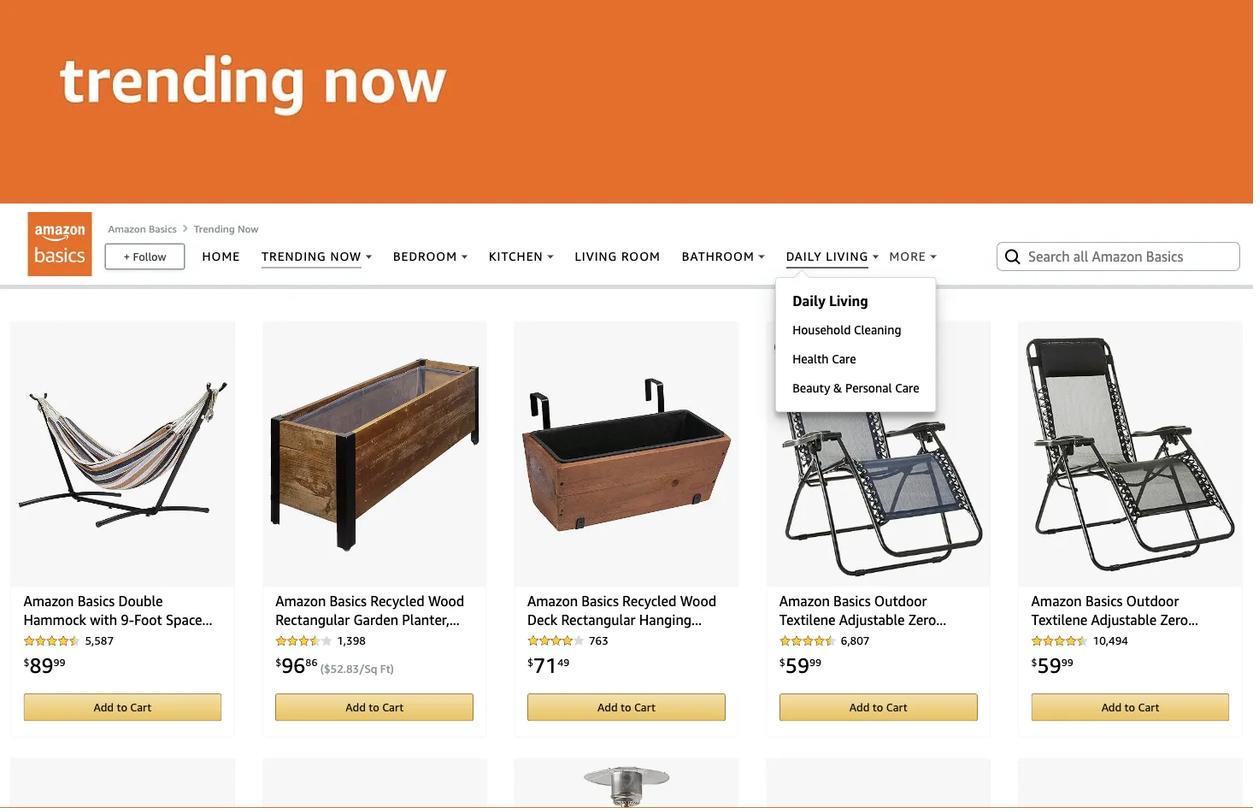 Task type: describe. For each thing, give the bounding box(es) containing it.
(
[[321, 662, 324, 675]]

trending now
[[194, 222, 259, 234]]

$ for 6,807
[[780, 656, 786, 668]]

sq
[[365, 662, 377, 675]]

$ 89 99
[[23, 653, 66, 678]]

ft
[[380, 662, 390, 675]]

amazon
[[108, 222, 146, 234]]

$ for 10,494
[[1032, 656, 1038, 668]]

amazon basics outdoor textilene adjustable zero gravity folding reclining lounge chair with pillow, 26", navy blue image
[[774, 329, 983, 580]]

71
[[534, 653, 558, 678]]

+ follow button
[[106, 244, 184, 268]]

now
[[238, 222, 259, 234]]

49
[[558, 656, 570, 668]]

amazon basics heavy-duty hammock stand, includes portable carrying case, 9-foot, black image
[[270, 766, 479, 808]]

/
[[359, 662, 365, 675]]

.
[[344, 662, 346, 675]]

+
[[124, 250, 130, 263]]

1,398
[[337, 634, 366, 647]]

99 for 6,807
[[810, 656, 822, 668]]

amazon basics outdoor textilene adjustable zero gravity folding reclining lounge chair with pillow, 26", black image
[[1026, 329, 1236, 580]]

59 for 10,494
[[1038, 653, 1062, 678]]

83
[[346, 662, 359, 675]]

Search all Amazon Basics search field
[[1029, 242, 1212, 271]]

+ follow
[[124, 250, 166, 263]]

99 for 10,494
[[1062, 656, 1074, 668]]

amazon basics recycled wood rectangular garden planter, brown, 37 x 13 x 15 inch (lxwxh) image
[[270, 329, 479, 580]]

96
[[282, 653, 306, 678]]



Task type: locate. For each thing, give the bounding box(es) containing it.
3 99 from the left
[[1062, 656, 1074, 668]]

$ 96 86 ( $ 52 . 83 / sq ft )
[[275, 653, 394, 678]]

1 99 from the left
[[53, 656, 66, 668]]

$ 71 49
[[528, 653, 570, 678]]

amazon basics wooden cornhole outdoor lawn game set, blue,red image
[[774, 766, 983, 808]]

)
[[390, 662, 394, 675]]

2 $ 59 99 from the left
[[1032, 653, 1074, 678]]

0 horizontal spatial 59
[[786, 653, 810, 678]]

$ inside $ 71 49
[[528, 656, 534, 668]]

0 horizontal spatial 99
[[53, 656, 66, 668]]

amazon basics zero gravity chair with side table, set of 2, relaxing, cup holders,arm rest,foldable, alloy steel, beige image
[[18, 766, 227, 808]]

52
[[330, 662, 344, 675]]

$ 59 99 for 10,494
[[1032, 653, 1074, 678]]

amazon basics double hammock with 9-foot space saving steel stand and carrying case, 400 lb capacity, 46.01 x 118 x 39.37 in, multi color, 50.39"l x 9.64"w image
[[18, 329, 227, 580]]

763
[[589, 634, 609, 647]]

1 horizontal spatial $ 59 99
[[1032, 653, 1074, 678]]

1 horizontal spatial 99
[[810, 656, 822, 668]]

99 inside $ 89 99
[[53, 656, 66, 668]]

$ for 763
[[528, 656, 534, 668]]

99 for 5,587
[[53, 656, 66, 668]]

amazon basics recycled wood deck rectangular hanging planter, 2-pack, brown, classic, rustic, 18.9" x 7.87" x 7.5" image
[[522, 329, 731, 580]]

2 99 from the left
[[810, 656, 822, 668]]

2 horizontal spatial 99
[[1062, 656, 1074, 668]]

trending
[[194, 222, 235, 234]]

1 $ 59 99 from the left
[[780, 653, 822, 678]]

follow
[[133, 250, 166, 263]]

amazon basics 46,000 btu outdoor propane patio heater with wheels, commercial & residential, slate gray, 32.1 x 32.1 x 91.3 inches (lxwxh) image
[[583, 766, 670, 808]]

amazon basics link
[[108, 222, 177, 234]]

$ 59 99
[[780, 653, 822, 678], [1032, 653, 1074, 678]]

6,807
[[841, 634, 870, 647]]

amazon basics pop-up soccer goal net set with carrying case image
[[1026, 766, 1236, 808]]

5,587
[[85, 634, 114, 647]]

0 horizontal spatial $ 59 99
[[780, 653, 822, 678]]

amazon basics logo image
[[28, 212, 92, 276]]

86
[[306, 656, 318, 668]]

trending now link
[[194, 222, 259, 234]]

$ 59 99 for 6,807
[[780, 653, 822, 678]]

59 for 6,807
[[786, 653, 810, 678]]

59
[[786, 653, 810, 678], [1038, 653, 1062, 678]]

2 59 from the left
[[1038, 653, 1062, 678]]

1 59 from the left
[[786, 653, 810, 678]]

10,494
[[1093, 634, 1129, 647]]

$ inside $ 89 99
[[23, 656, 29, 668]]

basics
[[149, 222, 177, 234]]

1 horizontal spatial 59
[[1038, 653, 1062, 678]]

99
[[53, 656, 66, 668], [810, 656, 822, 668], [1062, 656, 1074, 668]]

amazon basics
[[108, 222, 177, 234]]

$ for 5,587
[[23, 656, 29, 668]]

search image
[[1003, 246, 1023, 267]]

89
[[29, 653, 53, 678]]

$
[[23, 656, 29, 668], [275, 656, 282, 668], [528, 656, 534, 668], [780, 656, 786, 668], [1032, 656, 1038, 668], [324, 662, 330, 675]]



Task type: vqa. For each thing, say whether or not it's contained in the screenshot.
$ 59 99 associated with 6,807
yes



